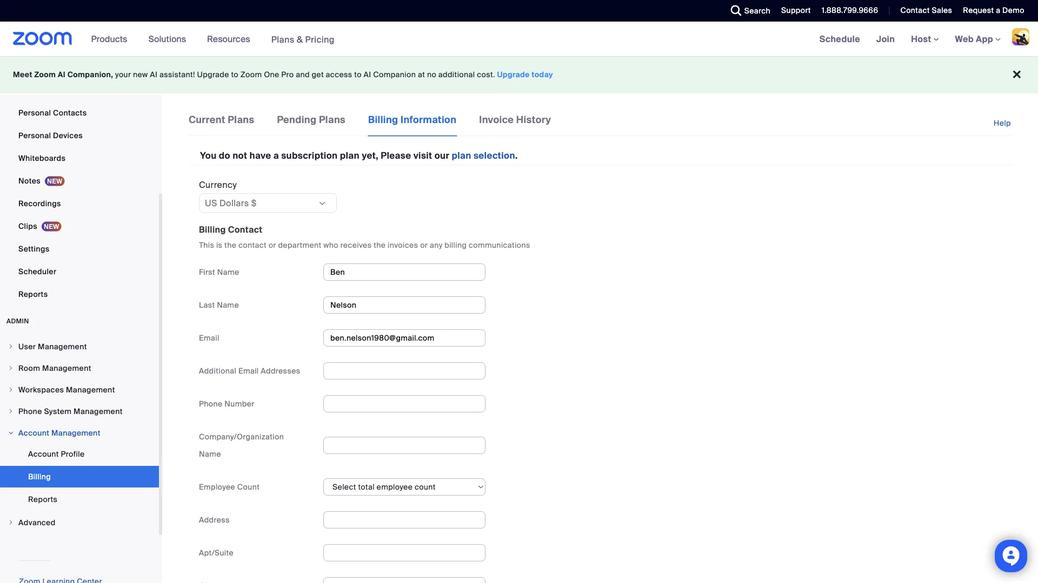 Task type: locate. For each thing, give the bounding box(es) containing it.
to
[[231, 70, 238, 80], [354, 70, 362, 80]]

management for account management
[[51, 428, 100, 438]]

billing for contact
[[199, 224, 226, 235]]

zoom left one at the top left
[[240, 70, 262, 80]]

the left invoices
[[374, 240, 386, 250]]

phone down meet
[[18, 85, 42, 95]]

phone inside "link"
[[18, 85, 42, 95]]

not
[[233, 150, 247, 162]]

billing for information
[[368, 114, 398, 126]]

name up "employee"
[[199, 450, 221, 460]]

profile picture image
[[1012, 28, 1029, 45]]

personal up personal devices
[[18, 108, 51, 118]]

or right contact
[[269, 240, 276, 250]]

phone system management menu item
[[0, 402, 159, 422]]

1 right image from the top
[[8, 387, 14, 394]]

name inside company/organization name
[[199, 450, 221, 460]]

1 reports link from the top
[[0, 284, 159, 305]]

zoom right meet
[[34, 70, 56, 80]]

plans & pricing link
[[271, 34, 335, 45], [271, 34, 335, 45]]

join
[[876, 33, 895, 45]]

1 plan from the left
[[340, 150, 360, 162]]

2 right image from the top
[[8, 366, 14, 372]]

plan
[[340, 150, 360, 162], [452, 150, 471, 162]]

plans left &
[[271, 34, 294, 45]]

you
[[200, 150, 217, 162]]

0 vertical spatial email
[[199, 333, 219, 343]]

phone for phone system management
[[18, 407, 42, 417]]

plan right our
[[452, 150, 471, 162]]

0 horizontal spatial billing
[[28, 472, 51, 482]]

1 horizontal spatial ai
[[150, 70, 157, 80]]

right image left user
[[8, 344, 14, 350]]

solutions
[[148, 33, 186, 45]]

0 vertical spatial billing
[[368, 114, 398, 126]]

web app
[[955, 33, 993, 45]]

right image left advanced
[[8, 520, 14, 527]]

billing up this
[[199, 224, 226, 235]]

0 horizontal spatial contact
[[228, 224, 262, 235]]

0 horizontal spatial email
[[199, 333, 219, 343]]

billing inside billing contact this is the contact or department who receives the invoices or any billing communications
[[199, 224, 226, 235]]

contact sales link
[[892, 0, 955, 22], [900, 5, 952, 15]]

phone left number
[[199, 399, 223, 409]]

last name
[[199, 300, 239, 310]]

settings
[[18, 244, 49, 254]]

host button
[[911, 33, 939, 45]]

1 horizontal spatial billing
[[199, 224, 226, 235]]

count
[[237, 483, 260, 493]]

you do not have a subscription plan yet, please visit our plan selection .
[[200, 150, 518, 162]]

personal contacts link
[[0, 102, 159, 124]]

support
[[781, 5, 811, 15]]

phone
[[18, 85, 42, 95], [199, 399, 223, 409], [18, 407, 42, 417]]

any
[[430, 240, 443, 250]]

workspaces management
[[18, 385, 115, 395]]

2 to from the left
[[354, 70, 362, 80]]

1 to from the left
[[231, 70, 238, 80]]

plan selection link
[[452, 150, 515, 162]]

do
[[219, 150, 230, 162]]

web app button
[[955, 33, 1001, 45]]

phone inside menu item
[[18, 407, 42, 417]]

no
[[427, 70, 436, 80]]

0 horizontal spatial a
[[273, 150, 279, 162]]

1 or from the left
[[269, 240, 276, 250]]

phone down workspaces
[[18, 407, 42, 417]]

right image inside advanced menu item
[[8, 520, 14, 527]]

name
[[217, 267, 239, 277], [217, 300, 239, 310], [199, 450, 221, 460]]

None text field
[[323, 396, 486, 413], [323, 437, 486, 455], [323, 545, 486, 562], [323, 396, 486, 413], [323, 437, 486, 455], [323, 545, 486, 562]]

ai right new
[[150, 70, 157, 80]]

a
[[996, 5, 1000, 15], [273, 150, 279, 162]]

reports link
[[0, 284, 159, 305], [0, 489, 159, 511]]

personal menu menu
[[0, 0, 159, 307]]

the right is
[[224, 240, 236, 250]]

meet zoom ai companion, footer
[[0, 56, 1038, 94]]

1 right image from the top
[[8, 344, 14, 350]]

whiteboards link
[[0, 148, 159, 169]]

2 or from the left
[[420, 240, 428, 250]]

right image inside account management menu item
[[8, 430, 14, 437]]

2 vertical spatial right image
[[8, 430, 14, 437]]

plan left yet,
[[340, 150, 360, 162]]

1 horizontal spatial to
[[354, 70, 362, 80]]

plans
[[271, 34, 294, 45], [228, 114, 254, 126], [319, 114, 346, 126]]

None text field
[[323, 264, 486, 281], [323, 297, 486, 314], [323, 330, 486, 347], [323, 363, 486, 380], [323, 512, 486, 529], [323, 578, 486, 584], [323, 264, 486, 281], [323, 297, 486, 314], [323, 330, 486, 347], [323, 363, 486, 380], [323, 512, 486, 529], [323, 578, 486, 584]]

&
[[297, 34, 303, 45]]

ai left companion at the top of page
[[364, 70, 371, 80]]

management
[[38, 342, 87, 352], [42, 364, 91, 374], [66, 385, 115, 395], [74, 407, 123, 417], [51, 428, 100, 438]]

upgrade right cost.
[[497, 70, 530, 80]]

account down account management
[[28, 450, 59, 460]]

devices
[[53, 131, 83, 141]]

pricing
[[305, 34, 335, 45]]

management up "room management"
[[38, 342, 87, 352]]

0 vertical spatial right image
[[8, 387, 14, 394]]

number
[[225, 399, 254, 409]]

right image inside phone system management menu item
[[8, 409, 14, 415]]

reports link down scheduler link
[[0, 284, 159, 305]]

1.888.799.9666
[[822, 5, 878, 15]]

management inside 'menu item'
[[42, 364, 91, 374]]

0 vertical spatial reports
[[18, 290, 48, 300]]

information
[[401, 114, 457, 126]]

2 vertical spatial right image
[[8, 520, 14, 527]]

have
[[250, 150, 271, 162]]

side navigation navigation
[[0, 0, 162, 584]]

host
[[911, 33, 934, 45]]

help link
[[994, 112, 1012, 135]]

a right "have"
[[273, 150, 279, 162]]

1 vertical spatial right image
[[8, 409, 14, 415]]

reports
[[18, 290, 48, 300], [28, 495, 57, 505]]

to down resources dropdown button
[[231, 70, 238, 80]]

right image inside workspaces management menu item
[[8, 387, 14, 394]]

main content main content
[[162, 95, 1038, 584]]

personal for personal contacts
[[18, 108, 51, 118]]

0 vertical spatial contact
[[900, 5, 930, 15]]

billing down account profile
[[28, 472, 51, 482]]

1 horizontal spatial plan
[[452, 150, 471, 162]]

contact left sales
[[900, 5, 930, 15]]

2 personal from the top
[[18, 131, 51, 141]]

notes link
[[0, 170, 159, 192]]

1 personal from the top
[[18, 108, 51, 118]]

user management
[[18, 342, 87, 352]]

resources
[[207, 33, 250, 45]]

management up profile
[[51, 428, 100, 438]]

email
[[199, 333, 219, 343], [238, 366, 259, 376]]

1.888.799.9666 button up schedule link
[[822, 5, 878, 15]]

2 vertical spatial billing
[[28, 472, 51, 482]]

0 horizontal spatial or
[[269, 240, 276, 250]]

phone for phone
[[18, 85, 42, 95]]

contact up contact
[[228, 224, 262, 235]]

personal inside 'link'
[[18, 131, 51, 141]]

phone for phone number
[[199, 399, 223, 409]]

0 vertical spatial account
[[18, 428, 49, 438]]

upgrade today link
[[497, 70, 553, 80]]

plans right current
[[228, 114, 254, 126]]

right image left room
[[8, 366, 14, 372]]

right image for phone system management
[[8, 409, 14, 415]]

2 upgrade from the left
[[497, 70, 530, 80]]

reports down scheduler at the left of page
[[18, 290, 48, 300]]

1 vertical spatial billing
[[199, 224, 226, 235]]

name for last name
[[217, 300, 239, 310]]

reports for second reports link from the bottom of the side navigation navigation
[[18, 290, 48, 300]]

right image inside user management menu item
[[8, 344, 14, 350]]

reports up advanced
[[28, 495, 57, 505]]

workspaces management menu item
[[0, 380, 159, 401]]

2 horizontal spatial billing
[[368, 114, 398, 126]]

name right last
[[217, 300, 239, 310]]

us dollars $
[[205, 198, 257, 209]]

us
[[205, 198, 217, 209]]

3 right image from the top
[[8, 430, 14, 437]]

1 horizontal spatial a
[[996, 5, 1000, 15]]

reports inside personal menu menu
[[18, 290, 48, 300]]

0 horizontal spatial to
[[231, 70, 238, 80]]

2 reports link from the top
[[0, 489, 159, 511]]

communications
[[469, 240, 530, 250]]

1 vertical spatial contact
[[228, 224, 262, 235]]

web
[[955, 33, 974, 45]]

0 horizontal spatial plan
[[340, 150, 360, 162]]

1 horizontal spatial email
[[238, 366, 259, 376]]

0 vertical spatial reports link
[[0, 284, 159, 305]]

1 the from the left
[[224, 240, 236, 250]]

right image inside room management 'menu item'
[[8, 366, 14, 372]]

2 horizontal spatial ai
[[364, 70, 371, 80]]

upgrade
[[197, 70, 229, 80], [497, 70, 530, 80]]

2 horizontal spatial plans
[[319, 114, 346, 126]]

subscription
[[281, 150, 338, 162]]

request a demo link
[[955, 0, 1038, 22], [963, 5, 1025, 15]]

workspaces
[[18, 385, 64, 395]]

1 horizontal spatial zoom
[[240, 70, 262, 80]]

reports link down the billing link
[[0, 489, 159, 511]]

this
[[199, 240, 214, 250]]

2 vertical spatial name
[[199, 450, 221, 460]]

right image for account management
[[8, 430, 14, 437]]

to right access on the top left
[[354, 70, 362, 80]]

us dollars $ button
[[205, 197, 317, 210]]

right image for user
[[8, 344, 14, 350]]

plans & pricing
[[271, 34, 335, 45]]

right image for workspaces management
[[8, 387, 14, 394]]

right image
[[8, 344, 14, 350], [8, 366, 14, 372], [8, 520, 14, 527]]

account up account profile
[[18, 428, 49, 438]]

personal devices
[[18, 131, 83, 141]]

management down workspaces management menu item
[[74, 407, 123, 417]]

management up workspaces management at the bottom
[[42, 364, 91, 374]]

room management menu item
[[0, 358, 159, 379]]

department
[[278, 240, 321, 250]]

billing up the please
[[368, 114, 398, 126]]

account inside menu item
[[18, 428, 49, 438]]

clips link
[[0, 216, 159, 237]]

contact
[[238, 240, 267, 250]]

name right first
[[217, 267, 239, 277]]

room management
[[18, 364, 91, 374]]

the
[[224, 240, 236, 250], [374, 240, 386, 250]]

1 vertical spatial reports
[[28, 495, 57, 505]]

0 vertical spatial personal
[[18, 108, 51, 118]]

1 horizontal spatial contact
[[900, 5, 930, 15]]

0 horizontal spatial zoom
[[34, 70, 56, 80]]

right image
[[8, 387, 14, 394], [8, 409, 14, 415], [8, 430, 14, 437]]

reports inside account management menu
[[28, 495, 57, 505]]

name for first name
[[217, 267, 239, 277]]

scheduler
[[18, 267, 56, 277]]

email down last
[[199, 333, 219, 343]]

whiteboards
[[18, 153, 66, 163]]

personal
[[18, 108, 51, 118], [18, 131, 51, 141]]

0 horizontal spatial plans
[[228, 114, 254, 126]]

account profile
[[28, 450, 85, 460]]

right image left workspaces
[[8, 387, 14, 394]]

0 horizontal spatial upgrade
[[197, 70, 229, 80]]

2 right image from the top
[[8, 409, 14, 415]]

system
[[44, 407, 72, 417]]

management for user management
[[38, 342, 87, 352]]

3 right image from the top
[[8, 520, 14, 527]]

right image left the system at the bottom left
[[8, 409, 14, 415]]

or left any
[[420, 240, 428, 250]]

banner
[[0, 22, 1038, 57]]

1 horizontal spatial upgrade
[[497, 70, 530, 80]]

banner containing products
[[0, 22, 1038, 57]]

a left demo
[[996, 5, 1000, 15]]

first
[[199, 267, 215, 277]]

new
[[133, 70, 148, 80]]

1 vertical spatial right image
[[8, 366, 14, 372]]

today
[[532, 70, 553, 80]]

0 vertical spatial name
[[217, 267, 239, 277]]

current
[[189, 114, 225, 126]]

0 horizontal spatial ai
[[58, 70, 65, 80]]

.
[[515, 150, 518, 162]]

phone inside main content main content
[[199, 399, 223, 409]]

1 zoom from the left
[[34, 70, 56, 80]]

plans for current plans
[[228, 114, 254, 126]]

1 vertical spatial personal
[[18, 131, 51, 141]]

email right additional
[[238, 366, 259, 376]]

1 horizontal spatial plans
[[271, 34, 294, 45]]

0 vertical spatial right image
[[8, 344, 14, 350]]

plans right pending
[[319, 114, 346, 126]]

personal up whiteboards
[[18, 131, 51, 141]]

1 vertical spatial a
[[273, 150, 279, 162]]

address
[[199, 515, 230, 525]]

search
[[744, 6, 771, 16]]

upgrade down the product information navigation
[[197, 70, 229, 80]]

1 vertical spatial account
[[28, 450, 59, 460]]

right image left account management
[[8, 430, 14, 437]]

1 upgrade from the left
[[197, 70, 229, 80]]

1 horizontal spatial or
[[420, 240, 428, 250]]

1 horizontal spatial the
[[374, 240, 386, 250]]

account inside "link"
[[28, 450, 59, 460]]

resources button
[[207, 22, 255, 56]]

3 ai from the left
[[364, 70, 371, 80]]

0 horizontal spatial the
[[224, 240, 236, 250]]

billing information link
[[368, 112, 457, 137]]

or
[[269, 240, 276, 250], [420, 240, 428, 250]]

meetings navigation
[[811, 22, 1038, 57]]

management down room management 'menu item'
[[66, 385, 115, 395]]

ai left companion,
[[58, 70, 65, 80]]

1 vertical spatial reports link
[[0, 489, 159, 511]]

1 vertical spatial name
[[217, 300, 239, 310]]



Task type: vqa. For each thing, say whether or not it's contained in the screenshot.
the top Contact
yes



Task type: describe. For each thing, give the bounding box(es) containing it.
solutions button
[[148, 22, 191, 56]]

billing inside account management menu
[[28, 472, 51, 482]]

2 plan from the left
[[452, 150, 471, 162]]

meet zoom ai companion, your new ai assistant! upgrade to zoom one pro and get access to ai companion at no additional cost. upgrade today
[[13, 70, 553, 80]]

contact inside billing contact this is the contact or department who receives the invoices or any billing communications
[[228, 224, 262, 235]]

admin menu menu
[[0, 337, 159, 535]]

at
[[418, 70, 425, 80]]

admin
[[6, 317, 29, 326]]

0 vertical spatial a
[[996, 5, 1000, 15]]

pending
[[277, 114, 317, 126]]

companion
[[373, 70, 416, 80]]

user
[[18, 342, 36, 352]]

zoom logo image
[[13, 32, 72, 45]]

contacts
[[53, 108, 87, 118]]

history
[[516, 114, 551, 126]]

request
[[963, 5, 994, 15]]

pro
[[281, 70, 294, 80]]

products
[[91, 33, 127, 45]]

dollars
[[220, 198, 249, 209]]

billing contact this is the contact or department who receives the invoices or any billing communications
[[199, 224, 530, 250]]

phone system management
[[18, 407, 123, 417]]

and
[[296, 70, 310, 80]]

sales
[[932, 5, 952, 15]]

room
[[18, 364, 40, 374]]

account management menu item
[[0, 423, 159, 444]]

1.888.799.9666 button up schedule
[[814, 0, 881, 22]]

one
[[264, 70, 279, 80]]

user management menu item
[[0, 337, 159, 357]]

app
[[976, 33, 993, 45]]

right image for room
[[8, 366, 14, 372]]

phone link
[[0, 79, 159, 101]]

name for company/organization name
[[199, 450, 221, 460]]

2 ai from the left
[[150, 70, 157, 80]]

product information navigation
[[83, 22, 343, 57]]

receives
[[340, 240, 372, 250]]

account for account profile
[[28, 450, 59, 460]]

clips
[[18, 221, 37, 231]]

request a demo
[[963, 5, 1025, 15]]

assistant!
[[159, 70, 195, 80]]

management for workspaces management
[[66, 385, 115, 395]]

additional
[[438, 70, 475, 80]]

notes
[[18, 176, 41, 186]]

yet,
[[362, 150, 379, 162]]

settings link
[[0, 238, 159, 260]]

join link
[[868, 22, 903, 56]]

personal devices link
[[0, 125, 159, 147]]

invoices
[[388, 240, 418, 250]]

visit
[[413, 150, 432, 162]]

plans inside the product information navigation
[[271, 34, 294, 45]]

show options image
[[318, 199, 327, 208]]

additional
[[199, 366, 236, 376]]

company/organization name
[[199, 432, 284, 460]]

currency
[[199, 179, 237, 191]]

scheduler link
[[0, 261, 159, 283]]

last
[[199, 300, 215, 310]]

billing link
[[0, 467, 159, 488]]

account management menu
[[0, 444, 159, 512]]

recordings link
[[0, 193, 159, 215]]

first name
[[199, 267, 239, 277]]

employee
[[199, 483, 235, 493]]

apt/suite
[[199, 548, 234, 558]]

1 vertical spatial email
[[238, 366, 259, 376]]

please
[[381, 150, 411, 162]]

personal contacts
[[18, 108, 87, 118]]

1 ai from the left
[[58, 70, 65, 80]]

management for room management
[[42, 364, 91, 374]]

pending plans
[[277, 114, 346, 126]]

products button
[[91, 22, 132, 56]]

current plans link
[[188, 112, 255, 136]]

2 zoom from the left
[[240, 70, 262, 80]]

invoice
[[479, 114, 514, 126]]

current plans
[[189, 114, 254, 126]]

meet
[[13, 70, 32, 80]]

schedule link
[[811, 22, 868, 56]]

recordings
[[18, 199, 61, 209]]

billing
[[445, 240, 467, 250]]

account profile link
[[0, 444, 159, 466]]

phone number
[[199, 399, 254, 409]]

search button
[[723, 0, 773, 22]]

$
[[251, 198, 257, 209]]

plans for pending plans
[[319, 114, 346, 126]]

a inside main content
[[273, 150, 279, 162]]

advanced menu item
[[0, 513, 159, 534]]

profile
[[61, 450, 85, 460]]

personal for personal devices
[[18, 131, 51, 141]]

2 the from the left
[[374, 240, 386, 250]]

reports for second reports link from the top
[[28, 495, 57, 505]]

billing information
[[368, 114, 457, 126]]

account management
[[18, 428, 100, 438]]

invoice history
[[479, 114, 551, 126]]

account for account management
[[18, 428, 49, 438]]

company/organization
[[199, 432, 284, 442]]

our
[[435, 150, 449, 162]]

contact sales
[[900, 5, 952, 15]]



